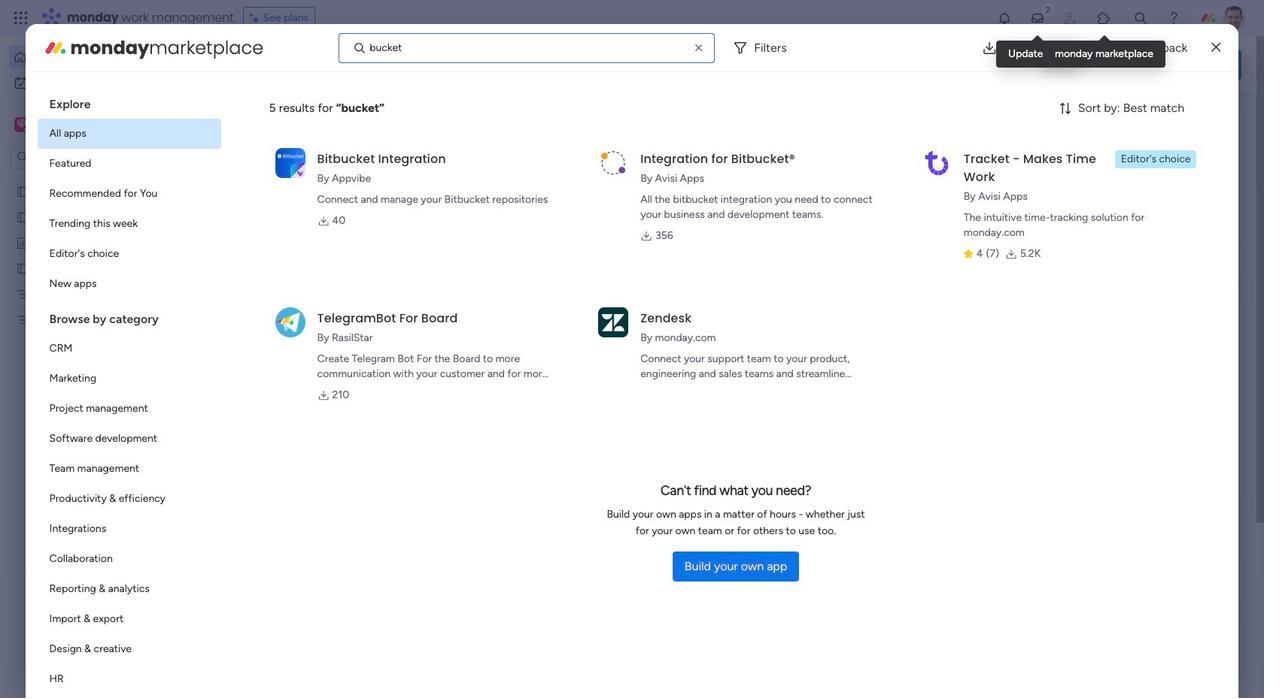 Task type: describe. For each thing, give the bounding box(es) containing it.
see plans image
[[250, 10, 263, 26]]

Search in workspace field
[[32, 149, 126, 166]]

monday marketplace image
[[43, 36, 67, 60]]

update feed image
[[1030, 11, 1045, 26]]

check circle image
[[1038, 160, 1048, 172]]

check circle image
[[1038, 141, 1048, 153]]

terry turtle image
[[1222, 6, 1246, 30]]

workspace image
[[17, 117, 27, 133]]

1 heading from the top
[[37, 84, 221, 119]]

quick search results list box
[[232, 141, 980, 524]]

0 vertical spatial dapulse x slim image
[[1212, 39, 1221, 57]]

search everything image
[[1133, 11, 1148, 26]]

2 image
[[1041, 1, 1055, 18]]

1 public board image from the top
[[16, 184, 30, 199]]

notifications image
[[997, 11, 1012, 26]]

v2 user feedback image
[[1028, 56, 1039, 73]]

public board image
[[16, 261, 30, 275]]

2 heading from the top
[[37, 299, 221, 334]]

help image
[[1166, 11, 1181, 26]]



Task type: vqa. For each thing, say whether or not it's contained in the screenshot.
the left Add to favorites icon
no



Task type: locate. For each thing, give the bounding box(es) containing it.
workspace image
[[14, 117, 29, 133]]

0 vertical spatial heading
[[37, 84, 221, 119]]

help center element
[[1016, 621, 1241, 681]]

heading
[[37, 84, 221, 119], [37, 299, 221, 334]]

0 vertical spatial public board image
[[16, 184, 30, 199]]

option
[[9, 45, 183, 69], [9, 71, 183, 95], [37, 119, 221, 149], [37, 149, 221, 179], [0, 178, 192, 181], [37, 179, 221, 209], [37, 209, 221, 239], [37, 239, 221, 269], [37, 269, 221, 299], [37, 334, 221, 364], [37, 364, 221, 394], [37, 394, 221, 424], [37, 424, 221, 454], [37, 454, 221, 485], [37, 485, 221, 515], [37, 515, 221, 545], [37, 545, 221, 575], [37, 575, 221, 605], [37, 605, 221, 635], [37, 635, 221, 665], [37, 665, 221, 695]]

public dashboard image
[[16, 236, 30, 250]]

app logo image
[[275, 148, 305, 178], [598, 148, 628, 178], [922, 148, 952, 178], [275, 308, 305, 338], [598, 308, 628, 338]]

v2 bolt switch image
[[1145, 56, 1154, 73]]

dapulse x slim image
[[1212, 39, 1221, 57], [1219, 109, 1237, 127]]

1 vertical spatial dapulse x slim image
[[1219, 109, 1237, 127]]

circle o image
[[1038, 218, 1048, 229]]

1 vertical spatial public board image
[[16, 210, 30, 224]]

getting started element
[[1016, 548, 1241, 609]]

2 public board image from the top
[[16, 210, 30, 224]]

1 vertical spatial heading
[[37, 299, 221, 334]]

list box
[[37, 84, 221, 699], [0, 176, 192, 535]]

select product image
[[14, 11, 29, 26]]

public board image
[[16, 184, 30, 199], [16, 210, 30, 224]]

workspace selection element
[[14, 116, 126, 135]]

monday marketplace image
[[1096, 11, 1111, 26]]



